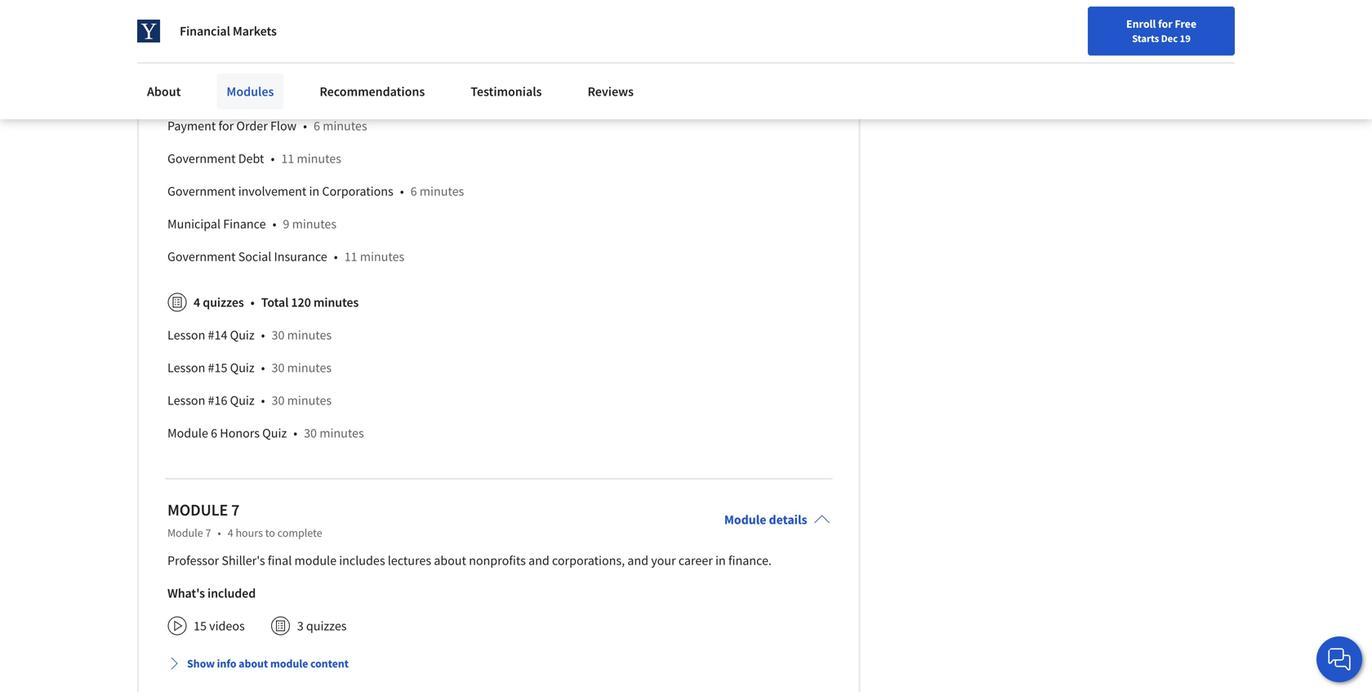 Task type: describe. For each thing, give the bounding box(es) containing it.
1 and from the left
[[529, 553, 550, 569]]

3
[[297, 618, 304, 634]]

about
[[147, 83, 181, 100]]

lesson for lesson #16 quiz
[[168, 392, 205, 409]]

30 down lesson #16 quiz • 30 minutes
[[304, 425, 317, 441]]

1 horizontal spatial about
[[434, 553, 467, 569]]

government social insurance • 11 minutes
[[168, 249, 405, 265]]

government involvement in corporations • 6 minutes
[[168, 183, 464, 200]]

2 and from the left
[[628, 553, 649, 569]]

lesson #15 quiz • 30 minutes
[[168, 360, 332, 376]]

high frequency trading
[[168, 85, 297, 102]]

finance.
[[729, 553, 772, 569]]

videos
[[209, 618, 245, 634]]

quiz for lesson #15 quiz
[[230, 360, 255, 376]]

module for content
[[270, 656, 308, 671]]

module 6 honors quiz • 30 minutes
[[168, 425, 364, 441]]

lesson for lesson #15 quiz
[[168, 360, 205, 376]]

3 quizzes
[[297, 618, 347, 634]]

book
[[232, 52, 260, 69]]

module 7 module 7 • 4 hours to complete
[[168, 500, 322, 540]]

markets
[[233, 23, 277, 39]]

social
[[238, 249, 272, 265]]

0 horizontal spatial 7
[[205, 526, 211, 540]]

financial markets
[[180, 23, 277, 39]]

module
[[168, 500, 228, 520]]

1 horizontal spatial in
[[716, 553, 726, 569]]

government for government social insurance
[[168, 249, 236, 265]]

1 horizontal spatial 7
[[231, 500, 240, 520]]

4 inside the module 7 module 7 • 4 hours to complete
[[228, 526, 233, 540]]

shiller's
[[222, 553, 265, 569]]

6 up the book
[[242, 20, 248, 36]]

0 vertical spatial order
[[198, 52, 230, 69]]

chat with us image
[[1327, 646, 1353, 673]]

lesson for lesson #14 quiz
[[168, 327, 205, 343]]

debt
[[238, 151, 264, 167]]

15 videos
[[194, 618, 245, 634]]

what's included
[[168, 585, 256, 602]]

• total 120 minutes
[[251, 294, 359, 311]]

your
[[651, 553, 676, 569]]

about inside dropdown button
[[239, 656, 268, 671]]

municipal
[[168, 216, 221, 232]]

5
[[314, 85, 320, 102]]

1 vertical spatial 4
[[194, 294, 200, 311]]

120
[[291, 294, 311, 311]]

recommendations
[[320, 83, 425, 100]]

• right honors
[[294, 425, 298, 441]]

yale university image
[[137, 20, 160, 42]]

• down lesson #14 quiz • 30 minutes
[[261, 360, 265, 376]]

6 left honors
[[211, 425, 217, 441]]

1 horizontal spatial 11
[[345, 249, 358, 265]]

• left total
[[251, 294, 255, 311]]

hours
[[236, 526, 263, 540]]

hide info about module content region
[[168, 0, 830, 456]]

• right debt
[[271, 151, 275, 167]]

high
[[168, 85, 193, 102]]

included
[[208, 585, 256, 602]]

• right financial
[[231, 20, 235, 36]]

19
[[1180, 32, 1191, 45]]

4 quizzes
[[194, 294, 244, 311]]

insurance
[[274, 249, 327, 265]]

exchanges
[[168, 20, 225, 36]]

corporations
[[322, 183, 394, 200]]

#14
[[208, 327, 228, 343]]

municipal finance • 9 minutes
[[168, 216, 337, 232]]

• right insurance
[[334, 249, 338, 265]]

complete
[[278, 526, 322, 540]]

show info about module content button
[[161, 649, 355, 678]]

• up module 6 honors quiz • 30 minutes
[[261, 392, 265, 409]]

details
[[769, 512, 808, 528]]

involvement
[[238, 183, 307, 200]]

enroll for free starts dec 19
[[1127, 16, 1197, 45]]

30 for lesson #16 quiz
[[272, 392, 285, 409]]

show info about module content
[[187, 656, 349, 671]]

what's
[[168, 585, 205, 602]]

frequency
[[196, 85, 253, 102]]

government debt • 11 minutes
[[168, 151, 341, 167]]

limit order book • 4 minutes
[[168, 52, 331, 69]]

• inside the module 7 module 7 • 4 hours to complete
[[218, 526, 221, 540]]

reviews
[[588, 83, 634, 100]]



Task type: vqa. For each thing, say whether or not it's contained in the screenshot.
middle since
no



Task type: locate. For each thing, give the bounding box(es) containing it.
1 horizontal spatial quizzes
[[306, 618, 347, 634]]

1 vertical spatial for
[[219, 118, 234, 134]]

in inside region
[[309, 183, 320, 200]]

#16
[[208, 392, 228, 409]]

content
[[310, 656, 349, 671]]

in
[[309, 183, 320, 200], [716, 553, 726, 569]]

trading
[[255, 85, 297, 102]]

for down frequency
[[219, 118, 234, 134]]

0 vertical spatial quizzes
[[203, 294, 244, 311]]

• right corporations
[[400, 183, 404, 200]]

finance
[[223, 216, 266, 232]]

quizzes for 3 quizzes
[[306, 618, 347, 634]]

government up "municipal"
[[168, 183, 236, 200]]

module up finance. on the bottom right of the page
[[725, 512, 767, 528]]

0 horizontal spatial order
[[198, 52, 230, 69]]

6 down 5
[[314, 118, 320, 134]]

show notifications image
[[1152, 20, 1172, 40]]

about right lectures
[[434, 553, 467, 569]]

3 lesson from the top
[[168, 392, 205, 409]]

1 horizontal spatial for
[[1159, 16, 1173, 31]]

15
[[194, 618, 207, 634]]

3 government from the top
[[168, 249, 236, 265]]

total
[[261, 294, 289, 311]]

module down 3
[[270, 656, 308, 671]]

show
[[187, 656, 215, 671]]

quiz right #14 at the top of the page
[[230, 327, 255, 343]]

module down complete
[[295, 553, 337, 569]]

1 vertical spatial 7
[[205, 526, 211, 540]]

quiz right honors
[[262, 425, 287, 441]]

lectures
[[388, 553, 431, 569]]

4 up lesson #14 quiz • 30 minutes
[[194, 294, 200, 311]]

1 vertical spatial 11
[[345, 249, 358, 265]]

exchanges • 6 minutes
[[168, 20, 295, 36]]

modules
[[227, 83, 274, 100]]

financial
[[180, 23, 230, 39]]

for inside enroll for free starts dec 19
[[1159, 16, 1173, 31]]

government
[[168, 151, 236, 167], [168, 183, 236, 200], [168, 249, 236, 265]]

order
[[198, 52, 230, 69], [236, 118, 268, 134]]

1 horizontal spatial order
[[236, 118, 268, 134]]

30 for lesson #14 quiz
[[272, 327, 285, 343]]

0 vertical spatial about
[[434, 553, 467, 569]]

about link
[[137, 74, 191, 109]]

lesson #16 quiz • 30 minutes
[[168, 392, 332, 409]]

module inside region
[[168, 425, 208, 441]]

modules link
[[217, 74, 284, 109]]

limit
[[168, 52, 196, 69]]

dec
[[1162, 32, 1178, 45]]

payment
[[168, 118, 216, 134]]

1 government from the top
[[168, 151, 236, 167]]

career
[[679, 553, 713, 569]]

• right flow
[[303, 118, 307, 134]]

30 up module 6 honors quiz • 30 minutes
[[272, 392, 285, 409]]

lesson left #15
[[168, 360, 205, 376]]

in right career
[[716, 553, 726, 569]]

• down total
[[261, 327, 265, 343]]

0 vertical spatial 4
[[278, 52, 284, 69]]

corporations,
[[552, 553, 625, 569]]

to
[[265, 526, 275, 540]]

lesson
[[168, 327, 205, 343], [168, 360, 205, 376], [168, 392, 205, 409]]

info
[[217, 656, 237, 671]]

2 vertical spatial government
[[168, 249, 236, 265]]

starts
[[1133, 32, 1160, 45]]

honors
[[220, 425, 260, 441]]

and left your
[[628, 553, 649, 569]]

0 horizontal spatial in
[[309, 183, 320, 200]]

0 horizontal spatial 4
[[194, 294, 200, 311]]

lesson left #14 at the top of the page
[[168, 327, 205, 343]]

for inside hide info about module content region
[[219, 118, 234, 134]]

0 vertical spatial 7
[[231, 500, 240, 520]]

about right info
[[239, 656, 268, 671]]

nonprofits
[[469, 553, 526, 569]]

module
[[168, 425, 208, 441], [725, 512, 767, 528], [168, 526, 203, 540]]

30 down lesson #14 quiz • 30 minutes
[[272, 360, 285, 376]]

0 horizontal spatial for
[[219, 118, 234, 134]]

for for payment
[[219, 118, 234, 134]]

free
[[1175, 16, 1197, 31]]

4 up trading
[[278, 52, 284, 69]]

testimonials
[[471, 83, 542, 100]]

7 down module
[[205, 526, 211, 540]]

lesson left #16
[[168, 392, 205, 409]]

6 right corporations
[[411, 183, 417, 200]]

quizzes for 4 quizzes
[[203, 294, 244, 311]]

0 vertical spatial lesson
[[168, 327, 205, 343]]

30 for lesson #15 quiz
[[272, 360, 285, 376]]

1 lesson from the top
[[168, 327, 205, 343]]

includes
[[339, 553, 385, 569]]

government for government debt
[[168, 151, 236, 167]]

reviews link
[[578, 74, 644, 109]]

quizzes right 3
[[306, 618, 347, 634]]

2 lesson from the top
[[168, 360, 205, 376]]

30
[[272, 327, 285, 343], [272, 360, 285, 376], [272, 392, 285, 409], [304, 425, 317, 441]]

quiz right #16
[[230, 392, 255, 409]]

order left flow
[[236, 118, 268, 134]]

0 horizontal spatial quizzes
[[203, 294, 244, 311]]

1 vertical spatial in
[[716, 553, 726, 569]]

1 vertical spatial quizzes
[[306, 618, 347, 634]]

2 vertical spatial 4
[[228, 526, 233, 540]]

module inside the module 7 module 7 • 4 hours to complete
[[168, 526, 203, 540]]

and
[[529, 553, 550, 569], [628, 553, 649, 569]]

1 vertical spatial government
[[168, 183, 236, 200]]

quiz for lesson #14 quiz
[[230, 327, 255, 343]]

in right involvement
[[309, 183, 320, 200]]

7 up hours
[[231, 500, 240, 520]]

0 vertical spatial government
[[168, 151, 236, 167]]

0 vertical spatial 11
[[281, 151, 294, 167]]

1 horizontal spatial and
[[628, 553, 649, 569]]

about
[[434, 553, 467, 569], [239, 656, 268, 671]]

minutes
[[251, 20, 295, 36], [287, 52, 331, 69], [323, 85, 368, 102], [323, 118, 367, 134], [297, 151, 341, 167], [420, 183, 464, 200], [292, 216, 337, 232], [360, 249, 405, 265], [314, 294, 359, 311], [287, 327, 332, 343], [287, 360, 332, 376], [287, 392, 332, 409], [320, 425, 364, 441]]

1 vertical spatial order
[[236, 118, 268, 134]]

11 down flow
[[281, 151, 294, 167]]

module down module
[[168, 526, 203, 540]]

4
[[278, 52, 284, 69], [194, 294, 200, 311], [228, 526, 233, 540]]

0 vertical spatial for
[[1159, 16, 1173, 31]]

module for module 6 honors quiz • 30 minutes
[[168, 425, 208, 441]]

lesson #14 quiz • 30 minutes
[[168, 327, 332, 343]]

module for module details
[[725, 512, 767, 528]]

order down financial
[[198, 52, 230, 69]]

quiz right #15
[[230, 360, 255, 376]]

2 horizontal spatial 4
[[278, 52, 284, 69]]

module
[[295, 553, 337, 569], [270, 656, 308, 671]]

final
[[268, 553, 292, 569]]

and right nonprofits
[[529, 553, 550, 569]]

9
[[283, 216, 290, 232]]

government for government involvement in corporations
[[168, 183, 236, 200]]

1 vertical spatial module
[[270, 656, 308, 671]]

0 horizontal spatial and
[[529, 553, 550, 569]]

• right the book
[[267, 52, 271, 69]]

quiz for lesson #16 quiz
[[230, 392, 255, 409]]

•
[[231, 20, 235, 36], [267, 52, 271, 69], [303, 118, 307, 134], [271, 151, 275, 167], [400, 183, 404, 200], [273, 216, 277, 232], [334, 249, 338, 265], [251, 294, 255, 311], [261, 327, 265, 343], [261, 360, 265, 376], [261, 392, 265, 409], [294, 425, 298, 441], [218, 526, 221, 540]]

enroll
[[1127, 16, 1157, 31]]

30 down total
[[272, 327, 285, 343]]

• left hours
[[218, 526, 221, 540]]

module down #16
[[168, 425, 208, 441]]

2 vertical spatial lesson
[[168, 392, 205, 409]]

government down payment
[[168, 151, 236, 167]]

1 vertical spatial about
[[239, 656, 268, 671]]

english
[[1059, 18, 1099, 35]]

module for includes
[[295, 553, 337, 569]]

for for enroll
[[1159, 16, 1173, 31]]

quizzes inside hide info about module content region
[[203, 294, 244, 311]]

government down "municipal"
[[168, 249, 236, 265]]

quizzes
[[203, 294, 244, 311], [306, 618, 347, 634]]

#15
[[208, 360, 228, 376]]

11
[[281, 151, 294, 167], [345, 249, 358, 265]]

0 horizontal spatial 11
[[281, 151, 294, 167]]

• left 9
[[273, 216, 277, 232]]

payment for order flow • 6 minutes
[[168, 118, 367, 134]]

module details
[[725, 512, 808, 528]]

11 right insurance
[[345, 249, 358, 265]]

flow
[[270, 118, 297, 134]]

0 horizontal spatial about
[[239, 656, 268, 671]]

module inside dropdown button
[[270, 656, 308, 671]]

1 vertical spatial lesson
[[168, 360, 205, 376]]

for up the 'dec'
[[1159, 16, 1173, 31]]

1 horizontal spatial 4
[[228, 526, 233, 540]]

professor shiller's final module includes lectures about nonprofits and corporations, and your career in finance.
[[168, 553, 772, 569]]

2 government from the top
[[168, 183, 236, 200]]

0 vertical spatial module
[[295, 553, 337, 569]]

5 minutes
[[314, 85, 368, 102]]

recommendations link
[[310, 74, 435, 109]]

quiz
[[230, 327, 255, 343], [230, 360, 255, 376], [230, 392, 255, 409], [262, 425, 287, 441]]

4 left hours
[[228, 526, 233, 540]]

0 vertical spatial in
[[309, 183, 320, 200]]

6
[[242, 20, 248, 36], [314, 118, 320, 134], [411, 183, 417, 200], [211, 425, 217, 441]]

quizzes up #14 at the top of the page
[[203, 294, 244, 311]]

professor
[[168, 553, 219, 569]]

None search field
[[233, 10, 625, 43]]

english button
[[1030, 0, 1128, 53]]

7
[[231, 500, 240, 520], [205, 526, 211, 540]]

testimonials link
[[461, 74, 552, 109]]



